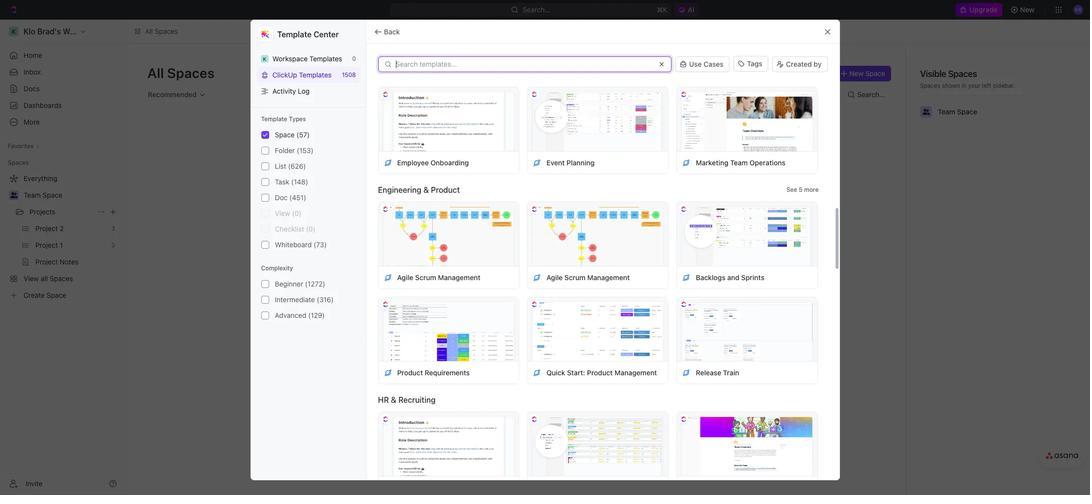 Task type: locate. For each thing, give the bounding box(es) containing it.
product right 'start:'
[[587, 369, 613, 377]]

upgrade link
[[956, 3, 1003, 17]]

0 horizontal spatial team
[[24, 191, 41, 200]]

0 horizontal spatial agile scrum management
[[397, 273, 481, 282]]

Advanced (129) checkbox
[[261, 312, 269, 320]]

new right 'upgrade'
[[1020, 5, 1035, 14]]

doc
[[275, 194, 288, 202]]

2 agile from the left
[[547, 273, 563, 282]]

use cases
[[689, 60, 724, 68]]

left
[[982, 82, 992, 89]]

product up hr & recruiting
[[397, 369, 423, 377]]

types
[[289, 115, 306, 123]]

search... inside search... button
[[857, 90, 885, 99]]

0 vertical spatial template
[[277, 30, 312, 39]]

2 horizontal spatial product
[[587, 369, 613, 377]]

new space
[[850, 69, 885, 78]]

(0) up (73)
[[306, 225, 315, 233]]

0 vertical spatial all
[[145, 27, 153, 35]]

(0) right 'view'
[[292, 209, 301, 218]]

user group image inside sidebar navigation
[[10, 193, 17, 199]]

1 horizontal spatial &
[[424, 186, 429, 195]]

onboarding
[[431, 158, 469, 167]]

event planning
[[547, 158, 595, 167]]

0 horizontal spatial team space
[[24, 191, 62, 200]]

home link
[[4, 48, 121, 63]]

1 vertical spatial team space
[[24, 191, 62, 200]]

team space up the projects
[[24, 191, 62, 200]]

templates down center on the top left of page
[[310, 55, 342, 63]]

0 vertical spatial templates
[[310, 55, 342, 63]]

workspace
[[272, 55, 308, 63]]

beginner
[[275, 280, 303, 288]]

whiteboard (73)
[[275, 241, 327, 249]]

1 vertical spatial search...
[[857, 90, 885, 99]]

space inside tree
[[43, 191, 62, 200]]

space up folder
[[275, 131, 295, 139]]

projects
[[29, 208, 55, 216]]

home
[[24, 51, 42, 59]]

see 5 more
[[787, 186, 819, 194]]

1 horizontal spatial product
[[431, 186, 460, 195]]

space inside button
[[866, 69, 885, 78]]

search... button
[[844, 87, 891, 103]]

more
[[804, 186, 819, 194]]

template for template types
[[261, 115, 287, 123]]

release train
[[696, 369, 739, 377]]

(129)
[[308, 312, 325, 320]]

1 vertical spatial team
[[730, 158, 748, 167]]

team right marketing
[[730, 158, 748, 167]]

0 horizontal spatial &
[[391, 396, 397, 405]]

train
[[723, 369, 739, 377]]

team space link
[[24, 188, 119, 203]]

1 vertical spatial (0)
[[306, 225, 315, 233]]

new up search... button
[[850, 69, 864, 78]]

favorites button
[[4, 141, 44, 152]]

1 horizontal spatial agile
[[547, 273, 563, 282]]

1 vertical spatial user group image
[[10, 193, 17, 199]]

all
[[145, 27, 153, 35], [147, 65, 164, 81], [496, 201, 503, 209]]

& right hr
[[391, 396, 397, 405]]

2 vertical spatial team
[[24, 191, 41, 200]]

tree
[[4, 171, 121, 304]]

whiteboard
[[275, 241, 312, 249]]

1 horizontal spatial search...
[[857, 90, 885, 99]]

user group image
[[923, 109, 930, 115], [10, 193, 17, 199]]

advanced
[[275, 312, 306, 320]]

0 horizontal spatial search...
[[523, 5, 551, 14]]

0 horizontal spatial new
[[850, 69, 864, 78]]

templates up activity log "button"
[[299, 71, 332, 79]]

new button
[[1007, 2, 1041, 18]]

1 horizontal spatial (0)
[[306, 225, 315, 233]]

team up the projects
[[24, 191, 41, 200]]

None checkbox
[[261, 147, 269, 155], [261, 178, 269, 186], [261, 194, 269, 202], [261, 210, 269, 218], [261, 147, 269, 155], [261, 178, 269, 186], [261, 194, 269, 202], [261, 210, 269, 218]]

space
[[866, 69, 885, 78], [957, 108, 978, 116], [275, 131, 295, 139], [43, 191, 62, 200]]

template left types
[[261, 115, 287, 123]]

backlogs
[[696, 273, 726, 282]]

start:
[[567, 369, 585, 377]]

templates
[[310, 55, 342, 63], [299, 71, 332, 79]]

back
[[384, 27, 400, 36]]

cases
[[704, 60, 724, 68]]

team inside sidebar navigation
[[24, 191, 41, 200]]

template
[[277, 30, 312, 39], [261, 115, 287, 123]]

& for engineering
[[424, 186, 429, 195]]

0 vertical spatial new
[[1020, 5, 1035, 14]]

0 horizontal spatial user group image
[[10, 193, 17, 199]]

requirements
[[425, 369, 470, 377]]

product
[[431, 186, 460, 195], [397, 369, 423, 377], [587, 369, 613, 377]]

agile
[[397, 273, 413, 282], [547, 273, 563, 282]]

& right engineering
[[424, 186, 429, 195]]

0 horizontal spatial (0)
[[292, 209, 301, 218]]

1 horizontal spatial user group image
[[923, 109, 930, 115]]

dashboards link
[[4, 98, 121, 114]]

checklist (0)
[[275, 225, 315, 233]]

use cases button
[[676, 57, 730, 72]]

1 horizontal spatial scrum
[[565, 273, 586, 282]]

team space down shown
[[938, 108, 978, 116]]

team
[[938, 108, 956, 116], [730, 158, 748, 167], [24, 191, 41, 200]]

None checkbox
[[261, 131, 269, 139], [261, 163, 269, 171], [261, 226, 269, 233], [261, 241, 269, 249], [261, 131, 269, 139], [261, 163, 269, 171], [261, 226, 269, 233], [261, 241, 269, 249]]

spaces
[[155, 27, 178, 35], [167, 65, 215, 81], [948, 69, 977, 79], [920, 82, 941, 89], [8, 159, 29, 167], [504, 201, 525, 209]]

created by button
[[772, 57, 828, 72]]

back button
[[370, 24, 406, 40]]

(451)
[[289, 194, 306, 202]]

space up 'projects' link
[[43, 191, 62, 200]]

Search templates... text field
[[396, 60, 652, 68]]

0 vertical spatial search...
[[523, 5, 551, 14]]

0 vertical spatial team
[[938, 108, 956, 116]]

activity log button
[[257, 83, 360, 99]]

1 vertical spatial template
[[261, 115, 287, 123]]

0 horizontal spatial scrum
[[415, 273, 436, 282]]

product for engineering & product
[[431, 186, 460, 195]]

product down onboarding
[[431, 186, 460, 195]]

folder
[[275, 146, 295, 155]]

1 horizontal spatial team space
[[938, 108, 978, 116]]

0 vertical spatial team space
[[938, 108, 978, 116]]

0 vertical spatial (0)
[[292, 209, 301, 218]]

template up workspace
[[277, 30, 312, 39]]

tags button
[[734, 56, 769, 72]]

view (0)
[[275, 209, 301, 218]]

your
[[969, 82, 981, 89]]

tree containing team space
[[4, 171, 121, 304]]

1 vertical spatial &
[[391, 396, 397, 405]]

1 vertical spatial templates
[[299, 71, 332, 79]]

space up search... button
[[866, 69, 885, 78]]

tags button
[[734, 56, 769, 73]]

1 vertical spatial new
[[850, 69, 864, 78]]

upgrade
[[970, 5, 998, 14]]

product for quick start: product management
[[587, 369, 613, 377]]

team down shown
[[938, 108, 956, 116]]

1 vertical spatial all
[[147, 65, 164, 81]]

scrum
[[415, 273, 436, 282], [565, 273, 586, 282]]

planning
[[567, 158, 595, 167]]

(0)
[[292, 209, 301, 218], [306, 225, 315, 233]]

folder (153)
[[275, 146, 314, 155]]

team space
[[938, 108, 978, 116], [24, 191, 62, 200]]

(316)
[[317, 296, 334, 304]]

complexity
[[261, 265, 293, 272]]

new
[[1020, 5, 1035, 14], [850, 69, 864, 78]]

0 vertical spatial &
[[424, 186, 429, 195]]

1 horizontal spatial agile scrum management
[[547, 273, 630, 282]]

&
[[424, 186, 429, 195], [391, 396, 397, 405]]

1 horizontal spatial new
[[1020, 5, 1035, 14]]

clickup templates
[[272, 71, 332, 79]]

0 horizontal spatial agile
[[397, 273, 413, 282]]

(0) for checklist (0)
[[306, 225, 315, 233]]



Task type: vqa. For each thing, say whether or not it's contained in the screenshot.


Task type: describe. For each thing, give the bounding box(es) containing it.
projects link
[[29, 204, 93, 220]]

activity
[[272, 87, 296, 95]]

employee
[[397, 158, 429, 167]]

hr & recruiting
[[378, 396, 436, 405]]

Beginner (1272) checkbox
[[261, 281, 269, 288]]

log
[[298, 87, 310, 95]]

1 vertical spatial all spaces
[[147, 65, 215, 81]]

created by button
[[772, 57, 828, 72]]

new for new
[[1020, 5, 1035, 14]]

use
[[689, 60, 702, 68]]

1 horizontal spatial team
[[730, 158, 748, 167]]

quick
[[547, 369, 565, 377]]

operations
[[750, 158, 786, 167]]

advanced (129)
[[275, 312, 325, 320]]

0 vertical spatial all spaces
[[145, 27, 178, 35]]

doc (451)
[[275, 194, 306, 202]]

2 scrum from the left
[[565, 273, 586, 282]]

list (626)
[[275, 162, 306, 171]]

use cases button
[[676, 56, 730, 73]]

release
[[696, 369, 721, 377]]

0
[[352, 55, 356, 62]]

favorites
[[8, 143, 34, 150]]

template center
[[277, 30, 339, 39]]

templates for workspace templates
[[310, 55, 342, 63]]

docs link
[[4, 81, 121, 97]]

activity log
[[272, 87, 310, 95]]

sidebar.
[[993, 82, 1015, 89]]

5
[[799, 186, 803, 194]]

1 agile scrum management from the left
[[397, 273, 481, 282]]

tree inside sidebar navigation
[[4, 171, 121, 304]]

all spaces joined
[[496, 201, 543, 209]]

created by
[[786, 60, 822, 68]]

quick start: product management
[[547, 369, 657, 377]]

klo brad's workspace, , element
[[261, 55, 269, 63]]

engineering & product
[[378, 186, 460, 195]]

2 horizontal spatial team
[[938, 108, 956, 116]]

invite
[[26, 480, 43, 488]]

sprints
[[741, 273, 765, 282]]

(153)
[[297, 146, 314, 155]]

team space inside sidebar navigation
[[24, 191, 62, 200]]

clickup
[[272, 71, 297, 79]]

template for template center
[[277, 30, 312, 39]]

(57)
[[297, 131, 310, 139]]

task (148)
[[275, 178, 308, 186]]

workspace templates
[[272, 55, 342, 63]]

backlogs and sprints
[[696, 273, 765, 282]]

created
[[786, 60, 812, 68]]

space (57)
[[275, 131, 310, 139]]

intermediate (316)
[[275, 296, 334, 304]]

recruiting
[[399, 396, 436, 405]]

templates for clickup templates
[[299, 71, 332, 79]]

Intermediate (316) checkbox
[[261, 296, 269, 304]]

0 horizontal spatial product
[[397, 369, 423, 377]]

(0) for view (0)
[[292, 209, 301, 218]]

visible
[[920, 69, 946, 79]]

inbox link
[[4, 64, 121, 80]]

employee onboarding
[[397, 158, 469, 167]]

intermediate
[[275, 296, 315, 304]]

in
[[962, 82, 967, 89]]

inbox
[[24, 68, 41, 76]]

hr
[[378, 396, 389, 405]]

dashboards
[[24, 101, 62, 110]]

sidebar navigation
[[0, 20, 125, 496]]

product requirements
[[397, 369, 470, 377]]

by
[[814, 60, 822, 68]]

k
[[263, 56, 266, 62]]

marketing team operations
[[696, 158, 786, 167]]

template types
[[261, 115, 306, 123]]

1 scrum from the left
[[415, 273, 436, 282]]

(73)
[[314, 241, 327, 249]]

spaces inside sidebar navigation
[[8, 159, 29, 167]]

space down "in"
[[957, 108, 978, 116]]

new for new space
[[850, 69, 864, 78]]

new space button
[[835, 66, 891, 82]]

⌘k
[[657, 5, 668, 14]]

1 agile from the left
[[397, 273, 413, 282]]

(1272)
[[305, 280, 325, 288]]

(626)
[[288, 162, 306, 171]]

2 vertical spatial all
[[496, 201, 503, 209]]

see
[[787, 186, 797, 194]]

1508
[[342, 71, 356, 79]]

and
[[728, 273, 740, 282]]

docs
[[24, 85, 40, 93]]

0 vertical spatial user group image
[[923, 109, 930, 115]]

checklist
[[275, 225, 304, 233]]

2 agile scrum management from the left
[[547, 273, 630, 282]]

event
[[547, 158, 565, 167]]

see 5 more button
[[783, 184, 823, 196]]

(148)
[[291, 178, 308, 186]]

& for hr
[[391, 396, 397, 405]]

beginner (1272)
[[275, 280, 325, 288]]

visible spaces spaces shown in your left sidebar.
[[920, 69, 1015, 89]]

list
[[275, 162, 286, 171]]

tags
[[747, 59, 763, 68]]

engineering
[[378, 186, 422, 195]]

joined
[[526, 201, 543, 209]]

center
[[314, 30, 339, 39]]



